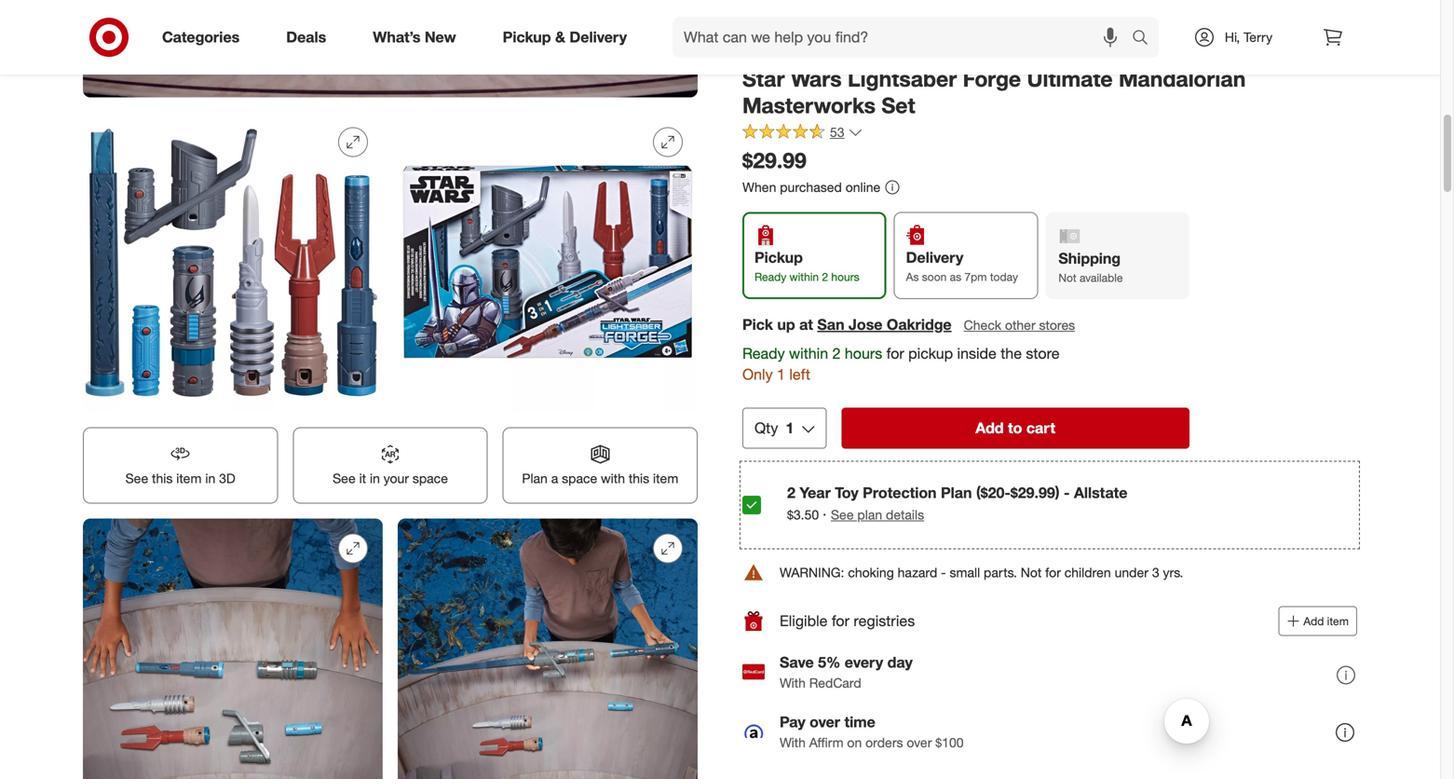 Task type: vqa. For each thing, say whether or not it's contained in the screenshot.
OUTDOOR associated with Lighting
no



Task type: locate. For each thing, give the bounding box(es) containing it.
hours inside pickup ready within 2 hours
[[832, 270, 860, 284]]

0 vertical spatial 1
[[777, 365, 785, 384]]

1 vertical spatial -
[[941, 564, 946, 580]]

orders
[[866, 734, 903, 750]]

1 vertical spatial within
[[789, 344, 828, 362]]

0 horizontal spatial plan
[[522, 470, 548, 487]]

1 vertical spatial pickup
[[755, 248, 803, 267]]

- left small
[[941, 564, 946, 580]]

plan a space with this item button
[[503, 427, 698, 503]]

add to cart
[[976, 419, 1056, 437]]

2 within from the top
[[789, 344, 828, 362]]

2 space from the left
[[562, 470, 597, 487]]

terry
[[1244, 29, 1273, 45]]

search
[[1124, 30, 1169, 48]]

$100
[[936, 734, 964, 750]]

add item button
[[1279, 606, 1358, 636]]

1 vertical spatial star
[[743, 66, 785, 92]]

0 vertical spatial with
[[780, 675, 806, 691]]

1 horizontal spatial 1
[[786, 419, 794, 437]]

add inside add item button
[[1304, 614, 1324, 628]]

1 within from the top
[[790, 270, 819, 284]]

san jose oakridge button
[[818, 314, 952, 335]]

0 vertical spatial 2
[[822, 270, 828, 284]]

1 right qty
[[786, 419, 794, 437]]

star
[[794, 44, 817, 61], [743, 66, 785, 92]]

star wars lightsaber forge ultimate mandalorian masterworks set, 5 of 16 image
[[83, 518, 383, 779]]

0 horizontal spatial item
[[176, 470, 202, 487]]

in
[[205, 470, 215, 487], [370, 470, 380, 487]]

0 horizontal spatial for
[[832, 612, 850, 630]]

for
[[887, 344, 905, 362], [1046, 564, 1061, 580], [832, 612, 850, 630]]

at
[[800, 315, 813, 333]]

1 inside ready within 2 hours for pickup inside the store only 1 left
[[777, 365, 785, 384]]

ready up only
[[743, 344, 785, 362]]

1 horizontal spatial this
[[629, 470, 650, 487]]

1 horizontal spatial item
[[653, 470, 679, 487]]

1 vertical spatial not
[[1021, 564, 1042, 580]]

1 vertical spatial add
[[1304, 614, 1324, 628]]

0 vertical spatial within
[[790, 270, 819, 284]]

online
[[846, 179, 881, 195]]

2 this from the left
[[629, 470, 650, 487]]

0 horizontal spatial star
[[743, 66, 785, 92]]

star down shop
[[743, 66, 785, 92]]

0 vertical spatial pickup
[[503, 28, 551, 46]]

add to cart button
[[842, 408, 1190, 449]]

0 horizontal spatial over
[[810, 713, 841, 731]]

2 inside pickup ready within 2 hours
[[822, 270, 828, 284]]

stores
[[1039, 317, 1075, 333]]

space right your
[[413, 470, 448, 487]]

0 horizontal spatial space
[[413, 470, 448, 487]]

for inside ready within 2 hours for pickup inside the store only 1 left
[[887, 344, 905, 362]]

1 left left
[[777, 365, 785, 384]]

details
[[886, 506, 924, 523]]

0 horizontal spatial not
[[1021, 564, 1042, 580]]

0 horizontal spatial 2
[[787, 484, 796, 502]]

2 horizontal spatial 2
[[833, 344, 841, 362]]

1 this from the left
[[152, 470, 173, 487]]

hours
[[832, 270, 860, 284], [845, 344, 883, 362]]

3d
[[219, 470, 236, 487]]

$29.99
[[743, 147, 807, 173]]

with down pay
[[780, 734, 806, 750]]

star wars lightsaber forge ultimate mandalorian masterworks set, 4 of 16 image
[[398, 113, 698, 413]]

2 horizontal spatial item
[[1328, 614, 1349, 628]]

0 vertical spatial over
[[810, 713, 841, 731]]

pickup
[[503, 28, 551, 46], [755, 248, 803, 267]]

categories
[[162, 28, 240, 46]]

&
[[555, 28, 566, 46]]

1 vertical spatial wars
[[791, 66, 842, 92]]

0 horizontal spatial see
[[125, 470, 148, 487]]

1 horizontal spatial pickup
[[755, 248, 803, 267]]

save 5% every day with redcard
[[780, 653, 913, 691]]

hours inside ready within 2 hours for pickup inside the store only 1 left
[[845, 344, 883, 362]]

small
[[950, 564, 980, 580]]

0 horizontal spatial pickup
[[503, 28, 551, 46]]

ready inside pickup ready within 2 hours
[[755, 270, 787, 284]]

see it in your space button
[[293, 427, 488, 503]]

over up affirm
[[810, 713, 841, 731]]

None checkbox
[[743, 496, 761, 514]]

under
[[1115, 564, 1149, 580]]

1
[[777, 365, 785, 384], [786, 419, 794, 437]]

1 vertical spatial hours
[[845, 344, 883, 362]]

2
[[822, 270, 828, 284], [833, 344, 841, 362], [787, 484, 796, 502]]

wars right all
[[821, 44, 850, 61]]

7pm
[[965, 270, 987, 284]]

this inside button
[[629, 470, 650, 487]]

0 horizontal spatial 1
[[777, 365, 785, 384]]

this
[[152, 470, 173, 487], [629, 470, 650, 487]]

1 horizontal spatial 2
[[822, 270, 828, 284]]

within up at
[[790, 270, 819, 284]]

this right with
[[629, 470, 650, 487]]

add inside add to cart button
[[976, 419, 1004, 437]]

ready up the pick
[[755, 270, 787, 284]]

not right parts.
[[1021, 564, 1042, 580]]

delivery up soon
[[906, 248, 964, 267]]

not
[[1059, 271, 1077, 285], [1021, 564, 1042, 580]]

item
[[176, 470, 202, 487], [653, 470, 679, 487], [1328, 614, 1349, 628]]

hours down jose
[[845, 344, 883, 362]]

wars
[[821, 44, 850, 61], [791, 66, 842, 92]]

warning: choking hazard - small parts. not for children under 3 yrs.
[[780, 564, 1184, 580]]

2 inside ready within 2 hours for pickup inside the store only 1 left
[[833, 344, 841, 362]]

registries
[[854, 612, 915, 630]]

2 left year
[[787, 484, 796, 502]]

0 horizontal spatial delivery
[[570, 28, 627, 46]]

star right all
[[794, 44, 817, 61]]

1 horizontal spatial plan
[[941, 484, 972, 502]]

delivery
[[570, 28, 627, 46], [906, 248, 964, 267]]

oakridge
[[887, 315, 952, 333]]

0 horizontal spatial this
[[152, 470, 173, 487]]

0 vertical spatial hours
[[832, 270, 860, 284]]

within inside pickup ready within 2 hours
[[790, 270, 819, 284]]

with
[[601, 470, 625, 487]]

pickup up up
[[755, 248, 803, 267]]

1 vertical spatial with
[[780, 734, 806, 750]]

for down san jose oakridge button
[[887, 344, 905, 362]]

pickup inside pickup ready within 2 hours
[[755, 248, 803, 267]]

hours up pick up at san jose oakridge
[[832, 270, 860, 284]]

children
[[1065, 564, 1111, 580]]

1 horizontal spatial space
[[562, 470, 597, 487]]

ready
[[755, 270, 787, 284], [743, 344, 785, 362]]

1 horizontal spatial in
[[370, 470, 380, 487]]

for right eligible
[[832, 612, 850, 630]]

all
[[777, 44, 790, 61]]

delivery right &
[[570, 28, 627, 46]]

plan left "($20-"
[[941, 484, 972, 502]]

eligible
[[780, 612, 828, 630]]

2 horizontal spatial see
[[831, 506, 854, 523]]

1 horizontal spatial see
[[333, 470, 356, 487]]

see for see it in your space
[[333, 470, 356, 487]]

available
[[1080, 271, 1123, 285]]

for left children
[[1046, 564, 1061, 580]]

2 vertical spatial for
[[832, 612, 850, 630]]

1 vertical spatial 2
[[833, 344, 841, 362]]

53
[[830, 124, 845, 140]]

delivery inside delivery as soon as 7pm today
[[906, 248, 964, 267]]

($20-
[[977, 484, 1011, 502]]

plan left 'a'
[[522, 470, 548, 487]]

qty
[[755, 419, 778, 437]]

0 vertical spatial star
[[794, 44, 817, 61]]

2 horizontal spatial for
[[1046, 564, 1061, 580]]

in left 3d
[[205, 470, 215, 487]]

1 horizontal spatial -
[[1064, 484, 1070, 502]]

pickup left &
[[503, 28, 551, 46]]

store
[[1026, 344, 1060, 362]]

soon
[[922, 270, 947, 284]]

space right 'a'
[[562, 470, 597, 487]]

2 up san
[[822, 270, 828, 284]]

redcard
[[810, 675, 862, 691]]

0 vertical spatial ready
[[755, 270, 787, 284]]

with
[[780, 675, 806, 691], [780, 734, 806, 750]]

jose
[[849, 315, 883, 333]]

0 vertical spatial wars
[[821, 44, 850, 61]]

within up left
[[789, 344, 828, 362]]

5%
[[818, 653, 841, 671]]

2 down san
[[833, 344, 841, 362]]

see it in your space
[[333, 470, 448, 487]]

check
[[964, 317, 1002, 333]]

see left 3d
[[125, 470, 148, 487]]

day
[[888, 653, 913, 671]]

wars up masterworks
[[791, 66, 842, 92]]

over left the $100
[[907, 734, 932, 750]]

1 horizontal spatial for
[[887, 344, 905, 362]]

2 with from the top
[[780, 734, 806, 750]]

pick
[[743, 315, 773, 333]]

2 year toy protection plan ($20-$29.99) - allstate $3.50 · see plan details
[[787, 484, 1128, 523]]

with down save
[[780, 675, 806, 691]]

in right it
[[370, 470, 380, 487]]

0 vertical spatial not
[[1059, 271, 1077, 285]]

see right ·
[[831, 506, 854, 523]]

1 vertical spatial 1
[[786, 419, 794, 437]]

what's
[[373, 28, 421, 46]]

within
[[790, 270, 819, 284], [789, 344, 828, 362]]

0 vertical spatial for
[[887, 344, 905, 362]]

1 horizontal spatial not
[[1059, 271, 1077, 285]]

0 vertical spatial delivery
[[570, 28, 627, 46]]

1 with from the top
[[780, 675, 806, 691]]

1 space from the left
[[413, 470, 448, 487]]

what's new
[[373, 28, 456, 46]]

mandalorian
[[1119, 66, 1246, 92]]

space inside button
[[413, 470, 448, 487]]

$3.50
[[787, 506, 819, 523]]

1 horizontal spatial delivery
[[906, 248, 964, 267]]

0 vertical spatial -
[[1064, 484, 1070, 502]]

see left it
[[333, 470, 356, 487]]

1 vertical spatial delivery
[[906, 248, 964, 267]]

2 vertical spatial 2
[[787, 484, 796, 502]]

not down shipping
[[1059, 271, 1077, 285]]

53 link
[[743, 123, 863, 144]]

this left 3d
[[152, 470, 173, 487]]

1 horizontal spatial over
[[907, 734, 932, 750]]

san
[[818, 315, 845, 333]]

inside
[[957, 344, 997, 362]]

plan
[[522, 470, 548, 487], [941, 484, 972, 502]]

see
[[125, 470, 148, 487], [333, 470, 356, 487], [831, 506, 854, 523]]

pickup for &
[[503, 28, 551, 46]]

1 horizontal spatial add
[[1304, 614, 1324, 628]]

0 horizontal spatial add
[[976, 419, 1004, 437]]

purchased
[[780, 179, 842, 195]]

see this item in 3d button
[[83, 427, 278, 503]]

0 horizontal spatial in
[[205, 470, 215, 487]]

1 vertical spatial ready
[[743, 344, 785, 362]]

ready inside ready within 2 hours for pickup inside the store only 1 left
[[743, 344, 785, 362]]

- right $29.99)
[[1064, 484, 1070, 502]]

0 vertical spatial add
[[976, 419, 1004, 437]]

add for add to cart
[[976, 419, 1004, 437]]

pay
[[780, 713, 806, 731]]



Task type: describe. For each thing, give the bounding box(es) containing it.
3
[[1153, 564, 1160, 580]]

add for add item
[[1304, 614, 1324, 628]]

$29.99)
[[1011, 484, 1060, 502]]

pickup
[[909, 344, 953, 362]]

qty 1
[[755, 419, 794, 437]]

eligible for registries
[[780, 612, 915, 630]]

delivery as soon as 7pm today
[[906, 248, 1018, 284]]

ultimate
[[1027, 66, 1113, 92]]

2 inside 2 year toy protection plan ($20-$29.99) - allstate $3.50 · see plan details
[[787, 484, 796, 502]]

see for see this item in 3d
[[125, 470, 148, 487]]

up
[[778, 315, 795, 333]]

when
[[743, 179, 777, 195]]

within inside ready within 2 hours for pickup inside the store only 1 left
[[789, 344, 828, 362]]

affirm
[[810, 734, 844, 750]]

pay over time with affirm on orders over $100
[[780, 713, 964, 750]]

plan a space with this item
[[522, 470, 679, 487]]

1 vertical spatial over
[[907, 734, 932, 750]]

hazard
[[898, 564, 938, 580]]

other
[[1005, 317, 1036, 333]]

What can we help you find? suggestions appear below search field
[[673, 17, 1137, 58]]

star wars lightsaber forge ultimate mandalorian masterworks set, 3 of 16 image
[[83, 113, 383, 413]]

delivery inside pickup & delivery link
[[570, 28, 627, 46]]

parts.
[[984, 564, 1017, 580]]

hi,
[[1225, 29, 1240, 45]]

when purchased online
[[743, 179, 881, 195]]

categories link
[[146, 17, 263, 58]]

every
[[845, 653, 884, 671]]

see this item in 3d
[[125, 470, 236, 487]]

your
[[384, 470, 409, 487]]

new
[[425, 28, 456, 46]]

forge
[[963, 66, 1021, 92]]

a
[[551, 470, 558, 487]]

shop
[[743, 44, 774, 61]]

plan
[[858, 506, 883, 523]]

left
[[790, 365, 811, 384]]

search button
[[1124, 17, 1169, 62]]

choking
[[848, 564, 894, 580]]

toy
[[835, 484, 859, 502]]

pickup for ready
[[755, 248, 803, 267]]

this inside button
[[152, 470, 173, 487]]

pickup & delivery
[[503, 28, 627, 46]]

pickup & delivery link
[[487, 17, 650, 58]]

hi, terry
[[1225, 29, 1273, 45]]

ready within 2 hours for pickup inside the store only 1 left
[[743, 344, 1060, 384]]

cart
[[1027, 419, 1056, 437]]

lightsaber
[[848, 66, 957, 92]]

allstate
[[1074, 484, 1128, 502]]

see plan details button
[[831, 505, 924, 524]]

protection
[[863, 484, 937, 502]]

as
[[950, 270, 962, 284]]

1 horizontal spatial star
[[794, 44, 817, 61]]

item inside button
[[653, 470, 679, 487]]

pick up at san jose oakridge
[[743, 315, 952, 333]]

shop all star wars star wars lightsaber forge ultimate mandalorian masterworks set
[[743, 44, 1246, 119]]

plan inside 2 year toy protection plan ($20-$29.99) - allstate $3.50 · see plan details
[[941, 484, 972, 502]]

0 horizontal spatial -
[[941, 564, 946, 580]]

only
[[743, 365, 773, 384]]

masterworks
[[743, 92, 876, 119]]

space inside button
[[562, 470, 597, 487]]

shipping not available
[[1059, 249, 1123, 285]]

year
[[800, 484, 831, 502]]

1 vertical spatial for
[[1046, 564, 1061, 580]]

time
[[845, 713, 876, 731]]

see inside 2 year toy protection plan ($20-$29.99) - allstate $3.50 · see plan details
[[831, 506, 854, 523]]

deals
[[286, 28, 326, 46]]

to
[[1008, 419, 1023, 437]]

the
[[1001, 344, 1022, 362]]

with inside save 5% every day with redcard
[[780, 675, 806, 691]]

pickup ready within 2 hours
[[755, 248, 860, 284]]

today
[[990, 270, 1018, 284]]

deals link
[[270, 17, 350, 58]]

- inside 2 year toy protection plan ($20-$29.99) - allstate $3.50 · see plan details
[[1064, 484, 1070, 502]]

·
[[823, 505, 827, 523]]

2 in from the left
[[370, 470, 380, 487]]

1 in from the left
[[205, 470, 215, 487]]

with inside pay over time with affirm on orders over $100
[[780, 734, 806, 750]]

star wars lightsaber forge ultimate mandalorian masterworks set, 6 of 16 image
[[398, 518, 698, 779]]

plan inside button
[[522, 470, 548, 487]]

not inside shipping not available
[[1059, 271, 1077, 285]]

check other stores button
[[963, 315, 1076, 335]]

as
[[906, 270, 919, 284]]

on
[[847, 734, 862, 750]]

shipping
[[1059, 249, 1121, 268]]

add item
[[1304, 614, 1349, 628]]

it
[[359, 470, 366, 487]]

set
[[882, 92, 916, 119]]

save
[[780, 653, 814, 671]]



